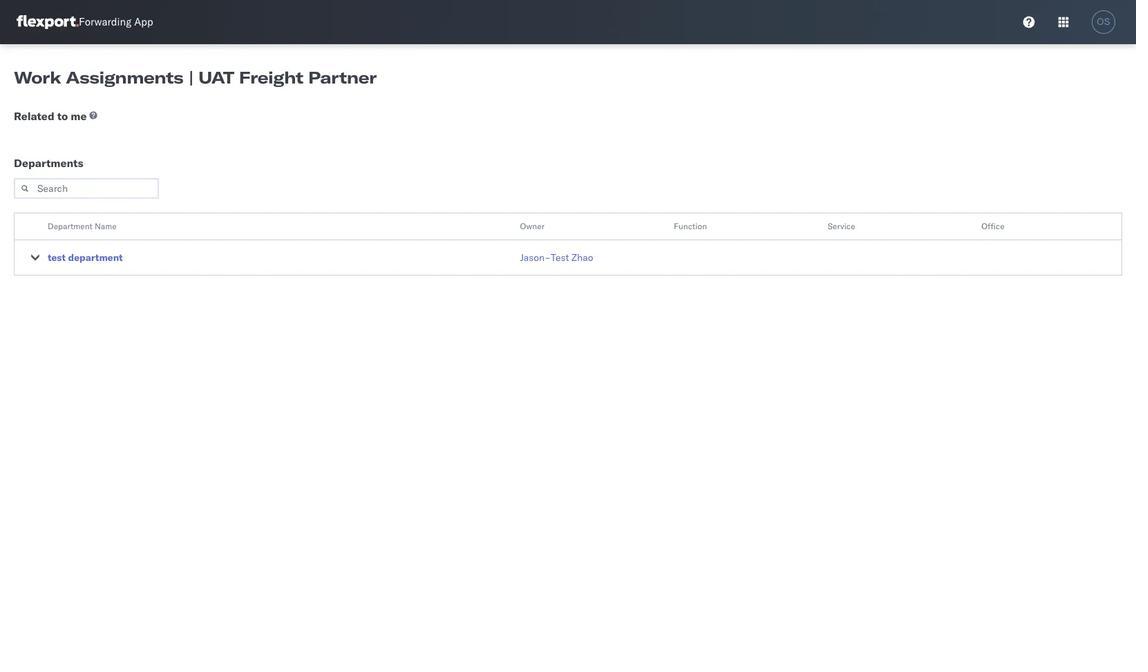 Task type: vqa. For each thing, say whether or not it's contained in the screenshot.
HLXU6269489, related to 5th Schedule Pickup from Los Angeles, CA link from the bottom of the page
no



Task type: locate. For each thing, give the bounding box(es) containing it.
assignments
[[66, 67, 183, 88]]

me
[[71, 109, 87, 123]]

office
[[982, 221, 1005, 232]]

os
[[1097, 17, 1110, 27]]

zhao
[[572, 252, 593, 264]]

test department
[[48, 252, 123, 264]]

function
[[674, 221, 707, 232]]

test department link
[[48, 251, 123, 265]]

forwarding
[[79, 16, 132, 29]]

os button
[[1088, 6, 1120, 38]]

service
[[828, 221, 855, 232]]

test
[[551, 252, 569, 264]]

Search text field
[[14, 178, 159, 199]]

related
[[14, 109, 54, 123]]

freight
[[239, 67, 303, 88]]

owner
[[520, 221, 545, 232]]

jason-test zhao link
[[520, 251, 593, 265]]

department
[[48, 221, 92, 232]]

flexport. image
[[17, 15, 79, 29]]

departments
[[14, 156, 83, 170]]



Task type: describe. For each thing, give the bounding box(es) containing it.
partner
[[308, 67, 377, 88]]

department name
[[48, 221, 117, 232]]

test
[[48, 252, 66, 264]]

|
[[188, 67, 194, 88]]

work
[[14, 67, 61, 88]]

jason-
[[520, 252, 551, 264]]

app
[[134, 16, 153, 29]]

uat
[[199, 67, 234, 88]]

to
[[57, 109, 68, 123]]

department
[[68, 252, 123, 264]]

related to me
[[14, 109, 87, 123]]

name
[[95, 221, 117, 232]]

jason-test zhao
[[520, 252, 593, 264]]

forwarding app link
[[17, 15, 153, 29]]

work assignments | uat freight partner
[[14, 67, 377, 88]]

forwarding app
[[79, 16, 153, 29]]



